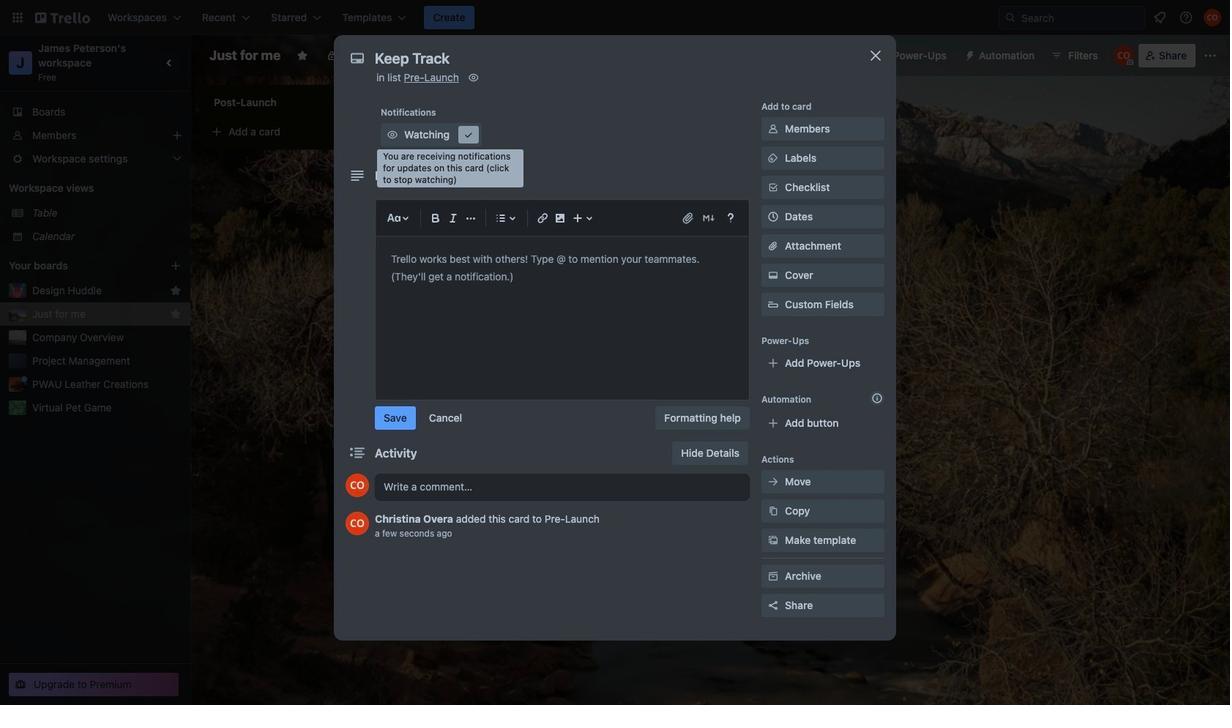 Task type: describe. For each thing, give the bounding box(es) containing it.
Search field
[[1017, 7, 1145, 28]]

0 notifications image
[[1151, 9, 1169, 26]]

Board name text field
[[202, 44, 288, 67]]

2 starred icon image from the top
[[170, 308, 182, 320]]

0 horizontal spatial christina overa (christinaovera) image
[[1114, 45, 1134, 66]]

link ⌘k image
[[534, 209, 551, 227]]

view markdown image
[[702, 211, 716, 226]]

your boards with 6 items element
[[9, 257, 148, 275]]

lists image
[[492, 209, 510, 227]]

editor toolbar
[[382, 207, 743, 230]]

close dialog image
[[867, 47, 885, 64]]

italic ⌘i image
[[445, 209, 462, 227]]

1 christina overa (christinaovera) image from the top
[[346, 474, 369, 497]]

primary element
[[0, 0, 1230, 35]]

bold ⌘b image
[[427, 209, 445, 227]]

attach and insert link image
[[681, 211, 696, 226]]

image image
[[551, 209, 569, 227]]

open help dialog image
[[722, 209, 740, 227]]

open information menu image
[[1179, 10, 1194, 25]]

search image
[[1005, 12, 1017, 23]]

add board image
[[170, 260, 182, 272]]

0 vertical spatial create from template… image
[[375, 126, 387, 138]]



Task type: vqa. For each thing, say whether or not it's contained in the screenshot.
bottommost "add" icon
no



Task type: locate. For each thing, give the bounding box(es) containing it.
0 vertical spatial christina overa (christinaovera) image
[[346, 474, 369, 497]]

1 vertical spatial christina overa (christinaovera) image
[[346, 512, 369, 535]]

1 vertical spatial christina overa (christinaovera) image
[[1114, 45, 1134, 66]]

Write a comment text field
[[375, 474, 750, 500]]

0 horizontal spatial create from template… image
[[375, 126, 387, 138]]

christina overa (christinaovera) image right the open information menu icon
[[1204, 9, 1222, 26]]

create from template… image
[[375, 126, 387, 138], [583, 212, 595, 224]]

1 vertical spatial starred icon image
[[170, 308, 182, 320]]

christina overa (christinaovera) image
[[346, 474, 369, 497], [346, 512, 369, 535]]

0 vertical spatial christina overa (christinaovera) image
[[1204, 9, 1222, 26]]

christina overa (christinaovera) image inside primary element
[[1204, 9, 1222, 26]]

0 vertical spatial starred icon image
[[170, 285, 182, 297]]

show menu image
[[1203, 48, 1218, 63]]

Main content area, start typing to enter text. text field
[[391, 250, 734, 286]]

star or unstar board image
[[297, 50, 309, 62]]

more formatting image
[[462, 209, 480, 227]]

christina overa (christinaovera) image down search field
[[1114, 45, 1134, 66]]

1 vertical spatial create from template… image
[[583, 212, 595, 224]]

1 horizontal spatial christina overa (christinaovera) image
[[1204, 9, 1222, 26]]

2 christina overa (christinaovera) image from the top
[[346, 512, 369, 535]]

text formatting group
[[427, 209, 480, 227]]

sm image
[[466, 70, 481, 85], [766, 151, 781, 166], [766, 268, 781, 283], [766, 475, 781, 489], [766, 504, 781, 519], [766, 533, 781, 548], [766, 569, 781, 584]]

None text field
[[368, 45, 851, 72]]

starred icon image
[[170, 285, 182, 297], [170, 308, 182, 320]]

sm image
[[959, 44, 979, 64], [766, 122, 781, 136], [385, 127, 400, 142], [461, 127, 476, 142]]

christina overa (christinaovera) image
[[1204, 9, 1222, 26], [1114, 45, 1134, 66]]

1 horizontal spatial create from template… image
[[583, 212, 595, 224]]

text styles image
[[385, 209, 403, 227]]

1 starred icon image from the top
[[170, 285, 182, 297]]



